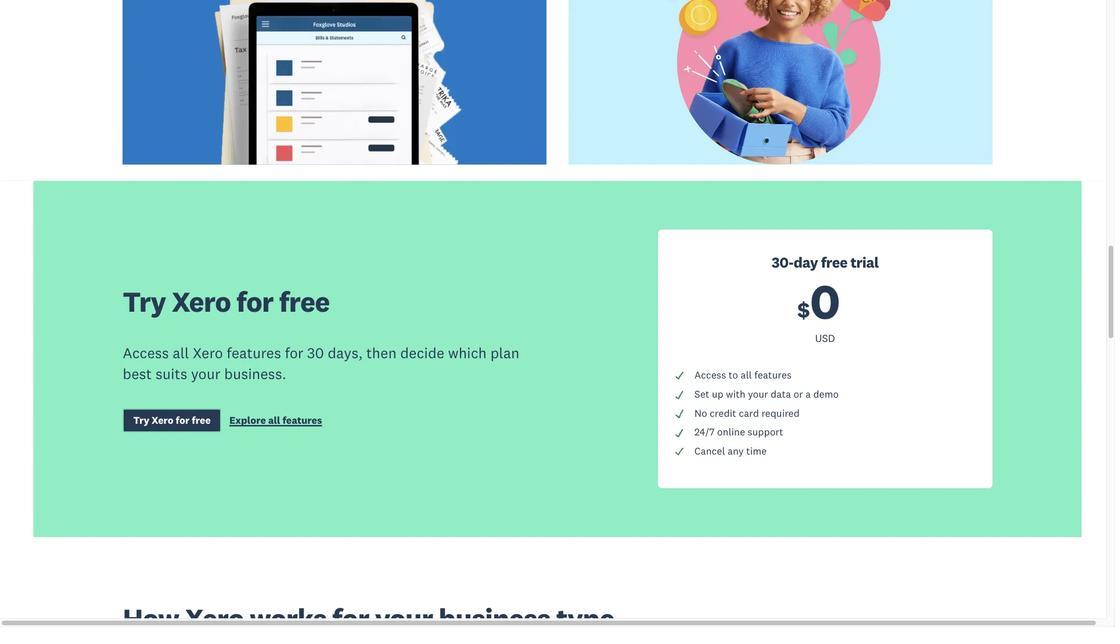 Task type: vqa. For each thing, say whether or not it's contained in the screenshot.
Pricing link
no



Task type: locate. For each thing, give the bounding box(es) containing it.
0 horizontal spatial access
[[123, 344, 169, 363]]

0 horizontal spatial features
[[227, 344, 281, 363]]

try xero for free link
[[123, 409, 221, 433]]

2 horizontal spatial for
[[285, 344, 304, 363]]

no credit card required
[[695, 407, 800, 420]]

cancel any time
[[695, 445, 767, 458]]

time
[[747, 445, 767, 458]]

data
[[771, 388, 791, 401]]

3 included image from the top
[[674, 447, 685, 458]]

all
[[173, 344, 189, 363], [741, 369, 752, 382], [268, 415, 280, 427]]

included image left 24/7
[[674, 428, 685, 439]]

included image
[[674, 371, 685, 382], [674, 409, 685, 420], [674, 447, 685, 458]]

2 included image from the top
[[674, 409, 685, 420]]

0 horizontal spatial all
[[173, 344, 189, 363]]

included image left cancel
[[674, 447, 685, 458]]

included image left no
[[674, 409, 685, 420]]

access inside access all xero features for 30 days, then decide which plan best suits your business.
[[123, 344, 169, 363]]

try
[[123, 284, 166, 320], [133, 415, 149, 427]]

support
[[748, 426, 784, 439]]

0 vertical spatial your
[[191, 365, 221, 383]]

xero
[[172, 284, 231, 320], [193, 344, 223, 363], [152, 415, 174, 427]]

included image
[[674, 390, 685, 401], [674, 428, 685, 439]]

2 horizontal spatial features
[[755, 369, 792, 382]]

explore all features link
[[230, 415, 322, 430]]

features up set up with your data or a demo on the bottom right of the page
[[755, 369, 792, 382]]

included image left set at the bottom right of page
[[674, 390, 685, 401]]

1 horizontal spatial all
[[268, 415, 280, 427]]

0 vertical spatial all
[[173, 344, 189, 363]]

2 vertical spatial xero
[[152, 415, 174, 427]]

1 horizontal spatial free
[[279, 284, 330, 320]]

included image for set up with your data or a demo
[[674, 390, 685, 401]]

2 vertical spatial features
[[283, 415, 322, 427]]

0 vertical spatial included image
[[674, 371, 685, 382]]

set
[[695, 388, 710, 401]]

for inside access all xero features for 30 days, then decide which plan best suits your business.
[[285, 344, 304, 363]]

free
[[821, 254, 848, 272], [279, 284, 330, 320], [192, 415, 211, 427]]

included image for no credit card required
[[674, 409, 685, 420]]

1 vertical spatial access
[[695, 369, 726, 382]]

2 horizontal spatial all
[[741, 369, 752, 382]]

a retail store owner holds a shoe box and smiles at the camera image
[[658, 0, 904, 165]]

access up up
[[695, 369, 726, 382]]

included image for cancel any time
[[674, 447, 685, 458]]

usd
[[815, 332, 836, 345]]

no
[[695, 407, 708, 420]]

card
[[739, 407, 759, 420]]

included image for access to all features
[[674, 371, 685, 382]]

0 vertical spatial access
[[123, 344, 169, 363]]

all inside access all xero features for 30 days, then decide which plan best suits your business.
[[173, 344, 189, 363]]

features right explore
[[283, 415, 322, 427]]

2 horizontal spatial free
[[821, 254, 848, 272]]

24/7
[[695, 426, 715, 439]]

30-day free trial
[[772, 254, 879, 272]]

2 included image from the top
[[674, 428, 685, 439]]

1 vertical spatial xero
[[193, 344, 223, 363]]

decide
[[400, 344, 445, 363]]

your up card
[[748, 388, 768, 401]]

free left explore
[[192, 415, 211, 427]]

demo
[[814, 388, 839, 401]]

features inside access all xero features for 30 days, then decide which plan best suits your business.
[[227, 344, 281, 363]]

features up business.
[[227, 344, 281, 363]]

1 included image from the top
[[674, 371, 685, 382]]

access up best
[[123, 344, 169, 363]]

1 vertical spatial features
[[755, 369, 792, 382]]

0 horizontal spatial free
[[192, 415, 211, 427]]

explore all features
[[230, 415, 322, 427]]

included image left to
[[674, 371, 685, 382]]

free right day
[[821, 254, 848, 272]]

1 included image from the top
[[674, 390, 685, 401]]

1 horizontal spatial features
[[283, 415, 322, 427]]

0 horizontal spatial your
[[191, 365, 221, 383]]

0 vertical spatial included image
[[674, 390, 685, 401]]

access all xero features for 30 days, then decide which plan best suits your business.
[[123, 344, 520, 383]]

then
[[367, 344, 397, 363]]

1 vertical spatial all
[[741, 369, 752, 382]]

30-
[[772, 254, 794, 272]]

explore
[[230, 415, 266, 427]]

up
[[712, 388, 724, 401]]

features for all
[[755, 369, 792, 382]]

2 vertical spatial included image
[[674, 447, 685, 458]]

1 vertical spatial free
[[279, 284, 330, 320]]

1 vertical spatial included image
[[674, 409, 685, 420]]

1 horizontal spatial for
[[237, 284, 273, 320]]

your right the suits
[[191, 365, 221, 383]]

1 vertical spatial included image
[[674, 428, 685, 439]]

access
[[123, 344, 169, 363], [695, 369, 726, 382]]

all up the suits
[[173, 344, 189, 363]]

0 vertical spatial features
[[227, 344, 281, 363]]

try xero for free
[[123, 284, 330, 320], [133, 415, 211, 427]]

your
[[191, 365, 221, 383], [748, 388, 768, 401]]

trial
[[851, 254, 879, 272]]

required
[[762, 407, 800, 420]]

all right to
[[741, 369, 752, 382]]

1 vertical spatial your
[[748, 388, 768, 401]]

credit
[[710, 407, 737, 420]]

or
[[794, 388, 803, 401]]

best
[[123, 365, 152, 383]]

30
[[307, 344, 324, 363]]

free up 30
[[279, 284, 330, 320]]

1 vertical spatial try
[[133, 415, 149, 427]]

all right explore
[[268, 415, 280, 427]]

2 vertical spatial all
[[268, 415, 280, 427]]

0 horizontal spatial for
[[176, 415, 190, 427]]

0
[[810, 271, 841, 332]]

1 horizontal spatial access
[[695, 369, 726, 382]]

access for access all xero features for 30 days, then decide which plan best suits your business.
[[123, 344, 169, 363]]

1 vertical spatial for
[[285, 344, 304, 363]]

features
[[227, 344, 281, 363], [755, 369, 792, 382], [283, 415, 322, 427]]

for
[[237, 284, 273, 320], [285, 344, 304, 363], [176, 415, 190, 427]]



Task type: describe. For each thing, give the bounding box(es) containing it.
set up with your data or a demo
[[695, 388, 839, 401]]

2 vertical spatial for
[[176, 415, 190, 427]]

0 vertical spatial try xero for free
[[123, 284, 330, 320]]

xero inside access all xero features for 30 days, then decide which plan best suits your business.
[[193, 344, 223, 363]]

your inside access all xero features for 30 days, then decide which plan best suits your business.
[[191, 365, 221, 383]]

with
[[726, 388, 746, 401]]

to
[[729, 369, 738, 382]]

included image for 24/7 online support
[[674, 428, 685, 439]]

access to all features
[[695, 369, 792, 382]]

which
[[448, 344, 487, 363]]

24/7 online support
[[695, 426, 784, 439]]

$ 0
[[798, 271, 841, 332]]

a
[[806, 388, 811, 401]]

0 vertical spatial for
[[237, 284, 273, 320]]

online
[[718, 426, 745, 439]]

business.
[[224, 365, 286, 383]]

features for xero
[[227, 344, 281, 363]]

days,
[[328, 344, 363, 363]]

access for access to all features
[[695, 369, 726, 382]]

2 vertical spatial free
[[192, 415, 211, 427]]

day
[[794, 254, 818, 272]]

all for features
[[268, 415, 280, 427]]

any
[[728, 445, 744, 458]]

0 vertical spatial xero
[[172, 284, 231, 320]]

plan
[[491, 344, 520, 363]]

0 vertical spatial free
[[821, 254, 848, 272]]

suits
[[156, 365, 187, 383]]

a tablet device shows scanned bills and statements over a pile of paperwork image
[[167, 0, 502, 165]]

all for xero
[[173, 344, 189, 363]]

cancel
[[695, 445, 725, 458]]

0 vertical spatial try
[[123, 284, 166, 320]]

1 vertical spatial try xero for free
[[133, 415, 211, 427]]

1 horizontal spatial your
[[748, 388, 768, 401]]

$
[[798, 297, 810, 324]]



